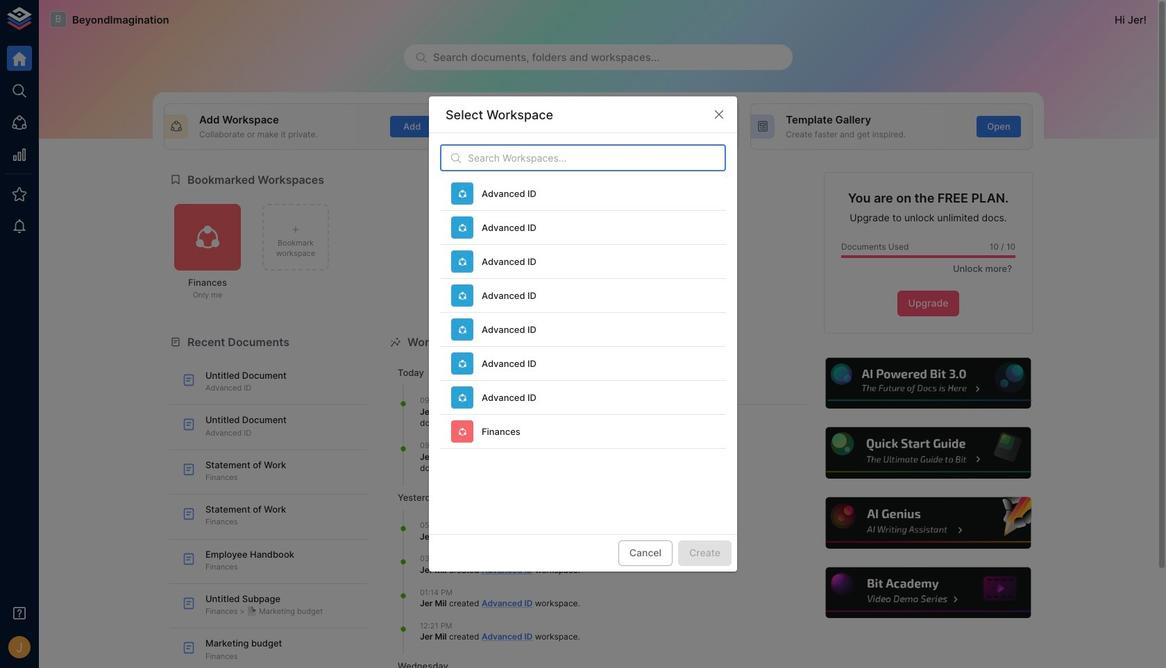 Task type: locate. For each thing, give the bounding box(es) containing it.
dialog
[[429, 97, 737, 572]]

4 help image from the top
[[824, 566, 1033, 621]]

help image
[[824, 356, 1033, 411], [824, 426, 1033, 481], [824, 496, 1033, 551], [824, 566, 1033, 621]]

1 help image from the top
[[824, 356, 1033, 411]]



Task type: describe. For each thing, give the bounding box(es) containing it.
3 help image from the top
[[824, 496, 1033, 551]]

2 help image from the top
[[824, 426, 1033, 481]]

Search Workspaces... text field
[[468, 145, 726, 172]]



Task type: vqa. For each thing, say whether or not it's contained in the screenshot.
search documents, folders and workspaces... Text Box
no



